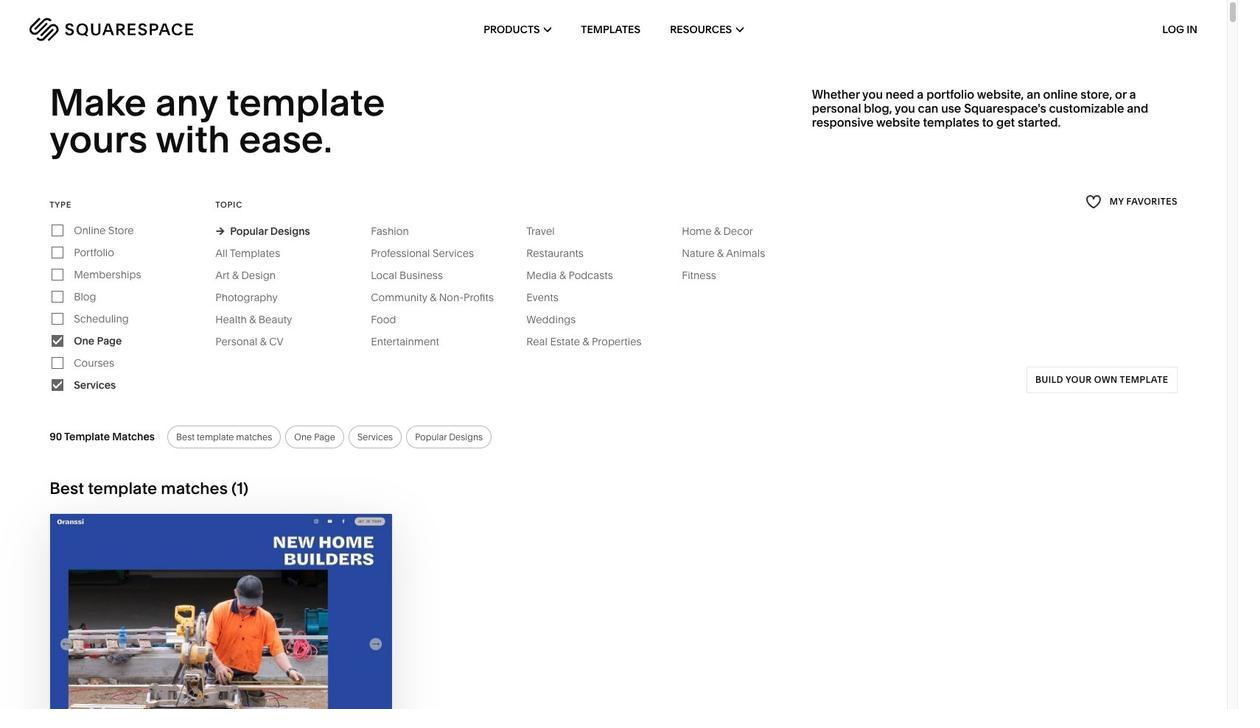 Task type: vqa. For each thing, say whether or not it's contained in the screenshot.
right to
no



Task type: locate. For each thing, give the bounding box(es) containing it.
oranssi image
[[50, 514, 392, 710]]



